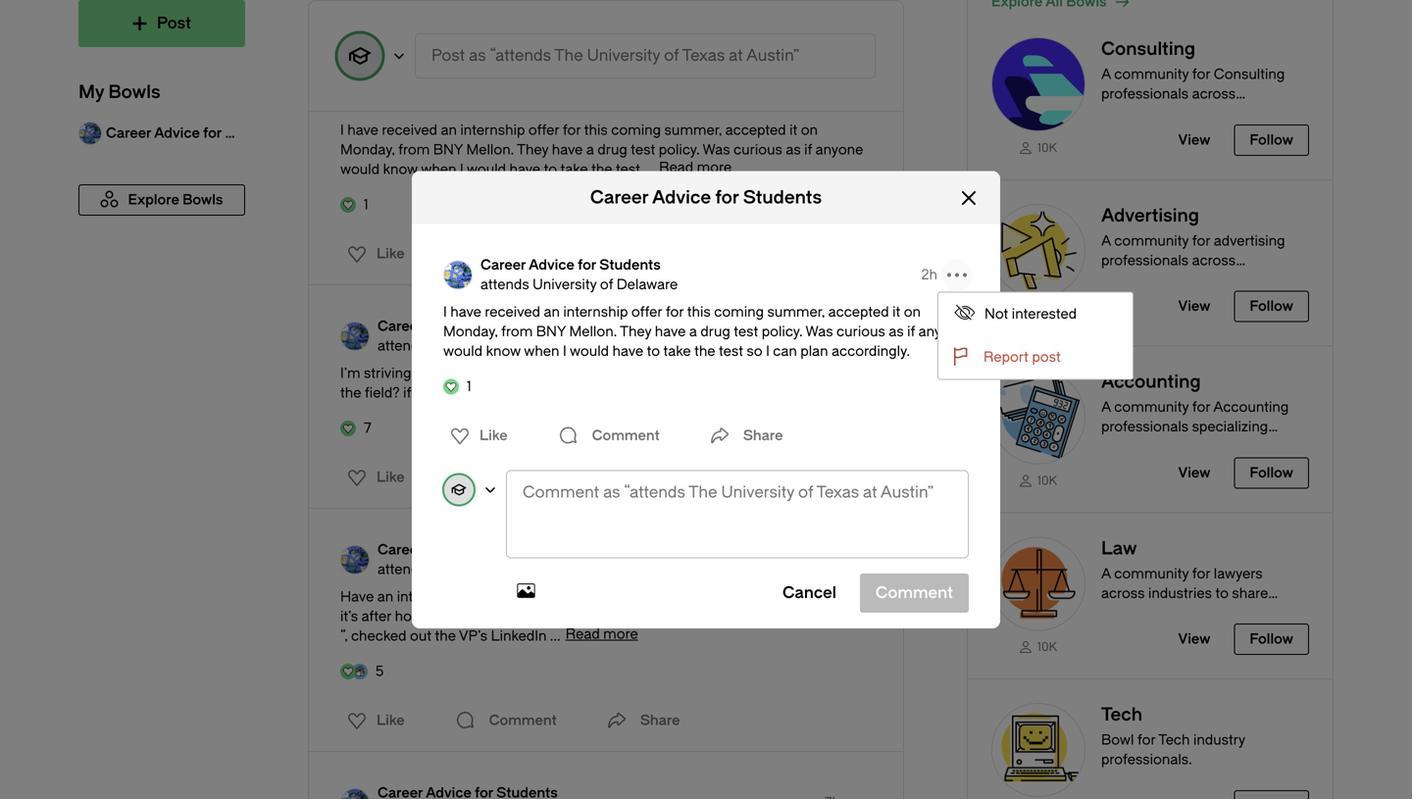 Task type: vqa. For each thing, say whether or not it's contained in the screenshot.
I have received an internship offer for this coming summer, accepted it on Monday, from BNY Mellon. They have a drug test policy. Was curious as if anyone would know when I would have to take the test ... from
yes



Task type: locate. For each thing, give the bounding box(es) containing it.
0 vertical spatial coming
[[611, 122, 661, 138]]

5h
[[824, 328, 841, 344]]

comment button up attends
[[450, 234, 562, 274]]

0 vertical spatial more
[[697, 159, 732, 176]]

4 10k from the top
[[1038, 641, 1057, 654]]

4 10k link from the top
[[992, 639, 1086, 655]]

offer inside i have received an internship offer for this coming summer, accepted it on monday, from bny mellon. they have a drug test policy. was curious as if anyone would know when i would have to take the test so i can plan accordingly.
[[632, 304, 662, 320]]

curious for ...
[[734, 142, 783, 158]]

1 vertical spatial ...
[[550, 628, 561, 644]]

2 horizontal spatial on
[[904, 304, 921, 320]]

0 vertical spatial read more button
[[659, 159, 732, 176]]

1 vertical spatial offer
[[632, 304, 662, 320]]

2 horizontal spatial anyone
[[919, 323, 967, 340]]

was for so
[[806, 323, 833, 340]]

like button down 5
[[335, 705, 411, 737]]

internship inside 'i have received an internship offer for this coming summer, accepted it on monday, from bny mellon. they have a drug test policy. was curious as if anyone would know when i would have to take the test ...'
[[460, 122, 525, 138]]

1 for 'like' button associated with 2h
[[467, 378, 471, 395]]

read
[[659, 159, 694, 176], [566, 626, 600, 642]]

experience
[[769, 365, 842, 382]]

comment
[[489, 246, 557, 262], [592, 427, 660, 444], [489, 469, 557, 486], [489, 713, 557, 729]]

take inside 'i have received an internship offer for this coming summer, accepted it on monday, from bny mellon. they have a drug test policy. was curious as if anyone would know when i would have to take the test ...'
[[561, 161, 588, 178]]

career advice for students for 7
[[378, 318, 558, 334]]

...
[[644, 161, 654, 178], [550, 628, 561, 644]]

policy. for so
[[762, 323, 803, 340]]

to inside i'm striving to become a real estate lawyer. does anyone have any experience in the field? if you could sum it up with one word what would it be?
[[415, 365, 428, 382]]

take inside i have received an internship offer for this coming summer, accepted it on monday, from bny mellon. they have a drug test policy. was curious as if anyone would know when i would have to take the test so i can plan accordingly.
[[664, 343, 691, 359]]

0 horizontal spatial accepted
[[725, 122, 786, 138]]

received for i have received an internship offer for this coming summer, accepted it on monday, from bny mellon. they have a drug test policy. was curious as if anyone would know when i would have to take the test ...
[[382, 122, 437, 138]]

internship inside i have received an internship offer for this coming summer, accepted it on monday, from bny mellon. they have a drug test policy. was curious as if anyone would know when i would have to take the test so i can plan accordingly.
[[563, 304, 628, 320]]

bny inside i have received an internship offer for this coming summer, accepted it on monday, from bny mellon. they have a drug test policy. was curious as if anyone would know when i would have to take the test so i can plan accordingly.
[[536, 323, 566, 340]]

toogle identity image for i
[[340, 78, 370, 108]]

1 vertical spatial know
[[486, 343, 521, 359]]

is
[[763, 609, 773, 625]]

you
[[414, 385, 438, 401]]

offer
[[529, 122, 559, 138], [632, 304, 662, 320]]

students inside career advice for students attends university of delaware
[[600, 257, 661, 273]]

coming for so
[[714, 304, 764, 320]]

summer,
[[665, 122, 722, 138], [768, 304, 825, 320]]

comment for 1
[[489, 246, 557, 262]]

comment button for 2h
[[553, 416, 665, 455]]

2 vertical spatial if
[[403, 385, 411, 401]]

as inside 'i have received an internship offer for this coming summer, accepted it on monday, from bny mellon. they have a drug test policy. was curious as if anyone would know when i would have to take the test ...'
[[786, 142, 801, 158]]

1 vertical spatial as
[[889, 323, 904, 340]]

1 horizontal spatial curious
[[837, 323, 886, 340]]

monday, inside 'i have received an internship offer for this coming summer, accepted it on monday, from bny mellon. they have a drug test policy. was curious as if anyone would know when i would have to take the test ...'
[[340, 142, 395, 158]]

accepted inside i have received an internship offer for this coming summer, accepted it on monday, from bny mellon. they have a drug test policy. was curious as if anyone would know when i would have to take the test so i can plan accordingly.
[[828, 304, 889, 320]]

2 vertical spatial anyone
[[657, 365, 705, 382]]

mellon. inside 'i have received an internship offer for this coming summer, accepted it on monday, from bny mellon. they have a drug test policy. was curious as if anyone would know when i would have to take the test ...'
[[466, 142, 514, 158]]

comment button down the sum
[[450, 458, 562, 497]]

0 vertical spatial this
[[584, 122, 608, 138]]

0 horizontal spatial if
[[403, 385, 411, 401]]

1 horizontal spatial internship
[[563, 304, 628, 320]]

like down the sum
[[480, 427, 508, 444]]

0 vertical spatial toogle identity image
[[340, 78, 370, 108]]

1 horizontal spatial read more
[[659, 159, 732, 176]]

0 horizontal spatial take
[[561, 161, 588, 178]]

0 horizontal spatial this
[[584, 122, 608, 138]]

one
[[575, 385, 600, 401]]

0 horizontal spatial coming
[[611, 122, 661, 138]]

was
[[703, 142, 730, 158], [806, 323, 833, 340]]

1 10k from the top
[[1038, 141, 1057, 155]]

7h link
[[825, 550, 841, 570]]

more for was
[[697, 159, 732, 176]]

comment button for 5h
[[450, 458, 562, 497]]

vp's
[[459, 628, 488, 644]]

this inside 'i have received an internship offer for this coming summer, accepted it on monday, from bny mellon. they have a drug test policy. was curious as if anyone would know when i would have to take the test ...'
[[584, 122, 608, 138]]

mellon.
[[466, 142, 514, 158], [569, 323, 617, 340]]

comment down linkedin
[[489, 713, 557, 729]]

0 vertical spatial anyone
[[816, 142, 864, 158]]

field?
[[365, 385, 400, 401]]

read more for time
[[566, 626, 638, 642]]

drug inside i have received an internship offer for this coming summer, accepted it on monday, from bny mellon. they have a drug test policy. was curious as if anyone would know when i would have to take the test so i can plan accordingly.
[[701, 323, 731, 340]]

1 horizontal spatial anyone
[[816, 142, 864, 158]]

anyone for i have received an internship offer for this coming summer, accepted it on monday, from bny mellon. they have a drug test policy. was curious as if anyone would know when i would have to take the test so i can plan accordingly.
[[919, 323, 967, 340]]

from for i have received an internship offer for this coming summer, accepted it on monday, from bny mellon. they have a drug test policy. was curious as if anyone would know when i would have to take the test so i can plan accordingly.
[[501, 323, 533, 340]]

policy.
[[659, 142, 700, 158], [762, 323, 803, 340]]

10k button
[[968, 14, 1333, 179], [968, 180, 1333, 346], [968, 347, 1333, 512], [968, 513, 1333, 679]]

to
[[544, 161, 557, 178], [647, 343, 660, 359], [415, 365, 428, 382], [523, 609, 536, 625]]

if inside i have received an internship offer for this coming summer, accepted it on monday, from bny mellon. they have a drug test policy. was curious as if anyone would know when i would have to take the test so i can plan accordingly.
[[907, 323, 915, 340]]

curious
[[734, 142, 783, 158], [837, 323, 886, 340]]

comment for 5
[[489, 713, 557, 729]]

toogle identity image
[[340, 78, 370, 108], [340, 545, 370, 575]]

0 vertical spatial a
[[586, 142, 594, 158]]

coming for ...
[[611, 122, 661, 138]]

a inside i have received an internship offer for this coming summer, accepted it on monday, from bny mellon. they have a drug test policy. was curious as if anyone would know when i would have to take the test so i can plan accordingly.
[[689, 323, 697, 340]]

as
[[786, 142, 801, 158], [889, 323, 904, 340]]

1 horizontal spatial policy.
[[762, 323, 803, 340]]

career inside career advice for students attends university of delaware
[[481, 257, 526, 273]]

1 vertical spatial policy.
[[762, 323, 803, 340]]

5
[[376, 664, 384, 680]]

1 vertical spatial accepted
[[828, 304, 889, 320]]

monday,
[[340, 142, 395, 158], [443, 323, 498, 340]]

0 vertical spatial with
[[545, 385, 572, 401]]

1 horizontal spatial coming
[[714, 304, 764, 320]]

in
[[845, 365, 857, 382]]

when
[[421, 161, 457, 178], [524, 343, 560, 359]]

received for i have received an internship offer for this coming summer, accepted it on monday, from bny mellon. they have a drug test policy. was curious as if anyone would know when i would have to take the test so i can plan accordingly.
[[485, 304, 540, 320]]

0 horizontal spatial as
[[786, 142, 801, 158]]

was inside 'i have received an internship offer for this coming summer, accepted it on monday, from bny mellon. they have a drug test policy. was curious as if anyone would know when i would have to take the test ...'
[[703, 142, 730, 158]]

0 horizontal spatial anyone
[[657, 365, 705, 382]]

1 vertical spatial with
[[498, 589, 525, 605]]

on
[[801, 122, 818, 138], [904, 304, 921, 320], [580, 609, 597, 625]]

bny for i have received an internship offer for this coming summer, accepted it on monday, from bny mellon. they have a drug test policy. was curious as if anyone would know when i would have to take the test so i can plan accordingly.
[[536, 323, 566, 340]]

have inside i'm striving to become a real estate lawyer. does anyone have any experience in the field? if you could sum it up with one word what would it be?
[[709, 365, 740, 382]]

0 horizontal spatial was
[[703, 142, 730, 158]]

1 horizontal spatial 1
[[467, 378, 471, 395]]

0 vertical spatial take
[[561, 161, 588, 178]]

told
[[470, 609, 495, 625]]

0 horizontal spatial from
[[398, 142, 430, 158]]

10k for 10k link associated with first 10k button from the top of the page
[[1038, 141, 1057, 155]]

0 horizontal spatial monday,
[[340, 142, 395, 158]]

from inside 'i have received an internship offer for this coming summer, accepted it on monday, from bny mellon. they have a drug test policy. was curious as if anyone would know when i would have to take the test ...'
[[398, 142, 430, 158]]

they
[[439, 609, 466, 625]]

coming inside 'i have received an internship offer for this coming summer, accepted it on monday, from bny mellon. they have a drug test policy. was curious as if anyone would know when i would have to take the test ...'
[[611, 122, 661, 138]]

1 horizontal spatial received
[[485, 304, 540, 320]]

2 toogle identity image from the top
[[340, 545, 370, 575]]

curious inside i have received an internship offer for this coming summer, accepted it on monday, from bny mellon. they have a drug test policy. was curious as if anyone would know when i would have to take the test so i can plan accordingly.
[[837, 323, 886, 340]]

know inside 'i have received an internship offer for this coming summer, accepted it on monday, from bny mellon. they have a drug test policy. was curious as if anyone would know when i would have to take the test ...'
[[383, 161, 418, 178]]

1 vertical spatial bny
[[536, 323, 566, 340]]

summer, inside i have received an internship offer for this coming summer, accepted it on monday, from bny mellon. they have a drug test policy. was curious as if anyone would know when i would have to take the test so i can plan accordingly.
[[768, 304, 825, 320]]

10k
[[1038, 141, 1057, 155], [1038, 308, 1057, 321], [1038, 474, 1057, 488], [1038, 641, 1057, 654]]

accepted inside 'i have received an internship offer for this coming summer, accepted it on monday, from bny mellon. they have a drug test policy. was curious as if anyone would know when i would have to take the test ...'
[[725, 122, 786, 138]]

anyone inside i have received an internship offer for this coming summer, accepted it on monday, from bny mellon. they have a drug test policy. was curious as if anyone would know when i would have to take the test so i can plan accordingly.
[[919, 323, 967, 340]]

received inside 'i have received an internship offer for this coming summer, accepted it on monday, from bny mellon. they have a drug test policy. was curious as if anyone would know when i would have to take the test ...'
[[382, 122, 437, 138]]

up
[[525, 385, 542, 401]]

a inside 'i have received an internship offer for this coming summer, accepted it on monday, from bny mellon. they have a drug test policy. was curious as if anyone would know when i would have to take the test ...'
[[586, 142, 594, 158]]

1 horizontal spatial this
[[687, 304, 711, 320]]

1 horizontal spatial they
[[620, 323, 652, 340]]

students for 1
[[497, 75, 558, 91]]

post
[[1032, 349, 1061, 365]]

drug inside 'i have received an internship offer for this coming summer, accepted it on monday, from bny mellon. they have a drug test policy. was curious as if anyone would know when i would have to take the test ...'
[[598, 142, 628, 158]]

toogle identity image
[[340, 322, 370, 351], [443, 474, 475, 505], [340, 789, 370, 799]]

report post menu item
[[939, 336, 1133, 379]]

become
[[432, 365, 486, 382]]

accounts
[[691, 589, 752, 605]]

like for 5h
[[377, 469, 405, 486]]

coming inside i have received an internship offer for this coming summer, accepted it on monday, from bny mellon. they have a drug test policy. was curious as if anyone would know when i would have to take the test so i can plan accordingly.
[[714, 304, 764, 320]]

3 10k link from the top
[[992, 472, 1086, 489]]

career advice for students attends university of delaware
[[481, 257, 678, 293]]

1 vertical spatial anyone
[[919, 323, 967, 340]]

lawyer.
[[572, 365, 616, 382]]

offer inside 'i have received an internship offer for this coming summer, accepted it on monday, from bny mellon. they have a drug test policy. was curious as if anyone would know when i would have to take the test ...'
[[529, 122, 559, 138]]

1 vertical spatial coming
[[714, 304, 764, 320]]

i have received an internship offer for this coming summer, accepted it on monday, from bny mellon. they have a drug test policy. was curious as if anyone would know when i would have to take the test ...
[[340, 122, 864, 178]]

1 horizontal spatial drug
[[701, 323, 731, 340]]

i'm
[[340, 365, 361, 382]]

like button down 7
[[335, 462, 411, 493]]

from
[[398, 142, 430, 158], [501, 323, 533, 340]]

like button for 7h
[[335, 705, 411, 737]]

was for ...
[[703, 142, 730, 158]]

from inside i have received an internship offer for this coming summer, accepted it on monday, from bny mellon. they have a drug test policy. was curious as if anyone would know when i would have to take the test so i can plan accordingly.
[[501, 323, 533, 340]]

menu
[[938, 292, 1134, 380]]

1 vertical spatial was
[[806, 323, 833, 340]]

2 horizontal spatial if
[[907, 323, 915, 340]]

career advice for students link
[[378, 74, 575, 93], [481, 255, 678, 275], [378, 317, 558, 336], [378, 540, 558, 560]]

0 vertical spatial summer,
[[665, 122, 722, 138]]

they inside 'i have received an internship offer for this coming summer, accepted it on monday, from bny mellon. they have a drug test policy. was curious as if anyone would know when i would have to take the test ...'
[[517, 142, 549, 158]]

comment button down word
[[553, 416, 665, 455]]

0 vertical spatial as
[[786, 142, 801, 158]]

students
[[497, 75, 558, 91], [743, 187, 822, 208], [600, 257, 661, 273], [497, 318, 558, 334], [497, 542, 558, 558]]

curious inside 'i have received an internship offer for this coming summer, accepted it on monday, from bny mellon. they have a drug test policy. was curious as if anyone would know when i would have to take the test ...'
[[734, 142, 783, 158]]

they for so
[[620, 323, 652, 340]]

0 horizontal spatial policy.
[[659, 142, 700, 158]]

read more button for policy.
[[659, 159, 732, 176]]

1 vertical spatial they
[[620, 323, 652, 340]]

0 vertical spatial mellon.
[[466, 142, 514, 158]]

out
[[410, 628, 432, 644]]

it inside have an interview today with the companies vp for an accounts payable position, it's after hours, they told me to arrive on time not early because it is " confidential ", checked out the vp's linkedin ...
[[751, 609, 759, 625]]

1 vertical spatial more
[[603, 626, 638, 642]]

3 10k from the top
[[1038, 474, 1057, 488]]

0 vertical spatial read
[[659, 159, 694, 176]]

0 horizontal spatial offer
[[529, 122, 559, 138]]

on inside 'i have received an internship offer for this coming summer, accepted it on monday, from bny mellon. they have a drug test policy. was curious as if anyone would know when i would have to take the test ...'
[[801, 122, 818, 138]]

like down 5
[[377, 713, 405, 729]]

1 vertical spatial drug
[[701, 323, 731, 340]]

1 vertical spatial take
[[664, 343, 691, 359]]

1 horizontal spatial mellon.
[[569, 323, 617, 340]]

policy. inside i have received an internship offer for this coming summer, accepted it on monday, from bny mellon. they have a drug test policy. was curious as if anyone would know when i would have to take the test so i can plan accordingly.
[[762, 323, 803, 340]]

0 vertical spatial was
[[703, 142, 730, 158]]

an
[[441, 122, 457, 138], [544, 304, 560, 320], [377, 589, 394, 605], [672, 589, 688, 605]]

1 horizontal spatial if
[[804, 142, 812, 158]]

estate
[[528, 365, 568, 382]]

monday, for i have received an internship offer for this coming summer, accepted it on monday, from bny mellon. they have a drug test policy. was curious as if anyone would know when i would have to take the test so i can plan accordingly.
[[443, 323, 498, 340]]

0 vertical spatial know
[[383, 161, 418, 178]]

career advice for students for 1
[[378, 75, 558, 91]]

0 horizontal spatial drug
[[598, 142, 628, 158]]

0 horizontal spatial bny
[[433, 142, 463, 158]]

be?
[[728, 385, 751, 401]]

1 horizontal spatial with
[[545, 385, 572, 401]]

comment up attends
[[489, 246, 557, 262]]

real
[[500, 365, 525, 382]]

1 vertical spatial toogle identity image
[[340, 545, 370, 575]]

career
[[378, 75, 423, 91], [590, 187, 649, 208], [481, 257, 526, 273], [378, 318, 423, 334], [378, 542, 423, 558]]

career advice for students link for 7h
[[378, 540, 558, 560]]

time
[[600, 609, 629, 625]]

1 vertical spatial summer,
[[768, 304, 825, 320]]

1 vertical spatial read
[[566, 626, 600, 642]]

internship for i have received an internship offer for this coming summer, accepted it on monday, from bny mellon. they have a drug test policy. was curious as if anyone would know when i would have to take the test so i can plan accordingly.
[[563, 304, 628, 320]]

1 horizontal spatial was
[[806, 323, 833, 340]]

if for i have received an internship offer for this coming summer, accepted it on monday, from bny mellon. they have a drug test policy. was curious as if anyone would know when i would have to take the test so i can plan accordingly.
[[907, 323, 915, 340]]

1
[[364, 197, 368, 213], [467, 378, 471, 395]]

so
[[747, 343, 763, 359]]

1 vertical spatial when
[[524, 343, 560, 359]]

like button down could
[[438, 420, 514, 451]]

1 vertical spatial monday,
[[443, 323, 498, 340]]

2 vertical spatial on
[[580, 609, 597, 625]]

like down field?
[[377, 469, 405, 486]]

with
[[545, 385, 572, 401], [498, 589, 525, 605]]

anyone for i have received an internship offer for this coming summer, accepted it on monday, from bny mellon. they have a drug test policy. was curious as if anyone would know when i would have to take the test ...
[[816, 142, 864, 158]]

bny for i have received an internship offer for this coming summer, accepted it on monday, from bny mellon. they have a drug test policy. was curious as if anyone would know when i would have to take the test ...
[[433, 142, 463, 158]]

for inside career advice for students attends university of delaware
[[578, 257, 596, 273]]

delaware
[[617, 276, 678, 293]]

received inside i have received an internship offer for this coming summer, accepted it on monday, from bny mellon. they have a drug test policy. was curious as if anyone would know when i would have to take the test so i can plan accordingly.
[[485, 304, 540, 320]]

advice for 7
[[426, 318, 472, 334]]

with up me
[[498, 589, 525, 605]]

1 vertical spatial on
[[904, 304, 921, 320]]

on inside i have received an internship offer for this coming summer, accepted it on monday, from bny mellon. they have a drug test policy. was curious as if anyone would know when i would have to take the test so i can plan accordingly.
[[904, 304, 921, 320]]

2 horizontal spatial a
[[689, 323, 697, 340]]

coming
[[611, 122, 661, 138], [714, 304, 764, 320]]

more
[[697, 159, 732, 176], [603, 626, 638, 642]]

0 horizontal spatial on
[[580, 609, 597, 625]]

0 horizontal spatial mellon.
[[466, 142, 514, 158]]

the inside i'm striving to become a real estate lawyer. does anyone have any experience in the field? if you could sum it up with one word what would it be?
[[340, 385, 361, 401]]

it
[[790, 122, 798, 138], [893, 304, 901, 320], [514, 385, 522, 401], [717, 385, 725, 401], [751, 609, 759, 625]]

with down the estate
[[545, 385, 572, 401]]

would
[[340, 161, 380, 178], [467, 161, 506, 178], [443, 343, 483, 359], [570, 343, 609, 359], [674, 385, 713, 401]]

have
[[347, 122, 379, 138], [552, 142, 583, 158], [510, 161, 541, 178], [450, 304, 482, 320], [655, 323, 686, 340], [613, 343, 644, 359], [709, 365, 740, 382]]

comment button down linkedin
[[450, 701, 562, 741]]

comment button
[[450, 234, 562, 274], [553, 416, 665, 455], [450, 458, 562, 497], [450, 701, 562, 741]]

0 horizontal spatial received
[[382, 122, 437, 138]]

2h
[[921, 267, 938, 283]]

monday, inside i have received an internship offer for this coming summer, accepted it on monday, from bny mellon. they have a drug test policy. was curious as if anyone would know when i would have to take the test so i can plan accordingly.
[[443, 323, 498, 340]]

if inside 'i have received an internship offer for this coming summer, accepted it on monday, from bny mellon. they have a drug test policy. was curious as if anyone would know when i would have to take the test ...'
[[804, 142, 812, 158]]

0 horizontal spatial curious
[[734, 142, 783, 158]]

payable
[[756, 589, 806, 605]]

mellon. for i have received an internship offer for this coming summer, accepted it on monday, from bny mellon. they have a drug test policy. was curious as if anyone would know when i would have to take the test ...
[[466, 142, 514, 158]]

0 horizontal spatial ...
[[550, 628, 561, 644]]

take
[[561, 161, 588, 178], [664, 343, 691, 359]]

anyone inside i'm striving to become a real estate lawyer. does anyone have any experience in the field? if you could sum it up with one word what would it be?
[[657, 365, 705, 382]]

1 10k button from the top
[[968, 14, 1333, 179]]

5h link
[[824, 327, 841, 346]]

2 10k from the top
[[1038, 308, 1057, 321]]

they inside i have received an internship offer for this coming summer, accepted it on monday, from bny mellon. they have a drug test policy. was curious as if anyone would know when i would have to take the test so i can plan accordingly.
[[620, 323, 652, 340]]

advice for 5
[[426, 542, 472, 558]]

1 vertical spatial 1
[[467, 378, 471, 395]]

career advice for students link for 5h
[[378, 317, 558, 336]]

0 horizontal spatial read more button
[[566, 626, 638, 642]]

the inside 'i have received an internship offer for this coming summer, accepted it on monday, from bny mellon. they have a drug test policy. was curious as if anyone would know when i would have to take the test ...'
[[592, 161, 613, 178]]

0 vertical spatial curious
[[734, 142, 783, 158]]

mellon. inside i have received an internship offer for this coming summer, accepted it on monday, from bny mellon. they have a drug test policy. was curious as if anyone would know when i would have to take the test so i can plan accordingly.
[[569, 323, 617, 340]]

accepted
[[725, 122, 786, 138], [828, 304, 889, 320]]

0 vertical spatial read more
[[659, 159, 732, 176]]

test
[[631, 142, 655, 158], [616, 161, 640, 178], [734, 323, 758, 340], [719, 343, 743, 359]]

comment down 'up'
[[489, 469, 557, 486]]

can
[[773, 343, 797, 359]]

when inside 'i have received an internship offer for this coming summer, accepted it on monday, from bny mellon. they have a drug test policy. was curious as if anyone would know when i would have to take the test ...'
[[421, 161, 457, 178]]

accordingly.
[[832, 343, 910, 359]]

2 vertical spatial a
[[489, 365, 497, 382]]

know inside i have received an internship offer for this coming summer, accepted it on monday, from bny mellon. they have a drug test policy. was curious as if anyone would know when i would have to take the test so i can plan accordingly.
[[486, 343, 521, 359]]

1 vertical spatial this
[[687, 304, 711, 320]]

bny inside 'i have received an internship offer for this coming summer, accepted it on monday, from bny mellon. they have a drug test policy. was curious as if anyone would know when i would have to take the test ...'
[[433, 142, 463, 158]]

1 vertical spatial internship
[[563, 304, 628, 320]]

when inside i have received an internship offer for this coming summer, accepted it on monday, from bny mellon. they have a drug test policy. was curious as if anyone would know when i would have to take the test so i can plan accordingly.
[[524, 343, 560, 359]]

as inside i have received an internship offer for this coming summer, accepted it on monday, from bny mellon. they have a drug test policy. was curious as if anyone would know when i would have to take the test so i can plan accordingly.
[[889, 323, 904, 340]]

1 toogle identity image from the top
[[340, 78, 370, 108]]

if for i have received an internship offer for this coming summer, accepted it on monday, from bny mellon. they have a drug test policy. was curious as if anyone would know when i would have to take the test ...
[[804, 142, 812, 158]]

1 horizontal spatial as
[[889, 323, 904, 340]]

accepted for so
[[828, 304, 889, 320]]

a for so
[[689, 323, 697, 340]]

was inside i have received an internship offer for this coming summer, accepted it on monday, from bny mellon. they have a drug test policy. was curious as if anyone would know when i would have to take the test so i can plan accordingly.
[[806, 323, 833, 340]]

i have received an internship offer for this coming summer, accepted it on monday, from bny mellon. they have a drug test policy. was curious as if anyone would know when i would have to take the test so i can plan accordingly.
[[443, 304, 967, 359]]

0 horizontal spatial a
[[489, 365, 497, 382]]

0 vertical spatial if
[[804, 142, 812, 158]]

sum
[[481, 385, 510, 401]]

10k link for third 10k button from the bottom of the page
[[992, 306, 1086, 322]]

to inside i have received an internship offer for this coming summer, accepted it on monday, from bny mellon. they have a drug test policy. was curious as if anyone would know when i would have to take the test so i can plan accordingly.
[[647, 343, 660, 359]]

1 vertical spatial if
[[907, 323, 915, 340]]

1 horizontal spatial ...
[[644, 161, 654, 178]]

1 10k link from the top
[[992, 139, 1086, 156]]

1 horizontal spatial accepted
[[828, 304, 889, 320]]

3 10k button from the top
[[968, 347, 1333, 512]]

2 10k link from the top
[[992, 306, 1086, 322]]

0 vertical spatial internship
[[460, 122, 525, 138]]

1 vertical spatial curious
[[837, 323, 886, 340]]

10k link
[[992, 139, 1086, 156], [992, 306, 1086, 322], [992, 472, 1086, 489], [992, 639, 1086, 655]]

monday, for i have received an internship offer for this coming summer, accepted it on monday, from bny mellon. they have a drug test policy. was curious as if anyone would know when i would have to take the test ...
[[340, 142, 395, 158]]

read more button for time
[[566, 626, 638, 642]]

0 horizontal spatial 1
[[364, 197, 368, 213]]

1 horizontal spatial read more button
[[659, 159, 732, 176]]

1 horizontal spatial when
[[524, 343, 560, 359]]

4 10k button from the top
[[968, 513, 1333, 679]]

this inside i have received an internship offer for this coming summer, accepted it on monday, from bny mellon. they have a drug test policy. was curious as if anyone would know when i would have to take the test so i can plan accordingly.
[[687, 304, 711, 320]]

0 vertical spatial monday,
[[340, 142, 395, 158]]

students for 5
[[497, 542, 558, 558]]

a for ...
[[586, 142, 594, 158]]

1 for 'like' button left of image for post author
[[364, 197, 368, 213]]

summer, inside 'i have received an internship offer for this coming summer, accepted it on monday, from bny mellon. they have a drug test policy. was curious as if anyone would know when i would have to take the test ...'
[[665, 122, 722, 138]]

read more
[[659, 159, 732, 176], [566, 626, 638, 642]]

0 horizontal spatial know
[[383, 161, 418, 178]]

hours,
[[395, 609, 436, 625]]

policy. inside 'i have received an internship offer for this coming summer, accepted it on monday, from bny mellon. they have a drug test policy. was curious as if anyone would know when i would have to take the test ...'
[[659, 142, 700, 158]]

as for i have received an internship offer for this coming summer, accepted it on monday, from bny mellon. they have a drug test policy. was curious as if anyone would know when i would have to take the test ...
[[786, 142, 801, 158]]

if
[[804, 142, 812, 158], [907, 323, 915, 340], [403, 385, 411, 401]]

internship
[[460, 122, 525, 138], [563, 304, 628, 320]]

on for i have received an internship offer for this coming summer, accepted it on monday, from bny mellon. they have a drug test policy. was curious as if anyone would know when i would have to take the test so i can plan accordingly.
[[904, 304, 921, 320]]

bny
[[433, 142, 463, 158], [536, 323, 566, 340]]

0 vertical spatial accepted
[[725, 122, 786, 138]]

anyone inside 'i have received an internship offer for this coming summer, accepted it on monday, from bny mellon. they have a drug test policy. was curious as if anyone would know when i would have to take the test ...'
[[816, 142, 864, 158]]

like
[[377, 246, 405, 262], [480, 427, 508, 444], [377, 469, 405, 486], [377, 713, 405, 729]]



Task type: describe. For each thing, give the bounding box(es) containing it.
any
[[743, 365, 766, 382]]

from for i have received an internship offer for this coming summer, accepted it on monday, from bny mellon. they have a drug test policy. was curious as if anyone would know when i would have to take the test ...
[[398, 142, 430, 158]]

image for post author image
[[443, 260, 473, 290]]

this for so
[[687, 304, 711, 320]]

read for test
[[659, 159, 694, 176]]

advice for 1
[[426, 75, 472, 91]]

0 vertical spatial toogle identity image
[[340, 322, 370, 351]]

offer for ...
[[529, 122, 559, 138]]

10k link for 4th 10k button from the top of the page
[[992, 639, 1086, 655]]

interested
[[1012, 306, 1077, 322]]

companies
[[553, 589, 626, 605]]

have an interview today with the companies vp for an accounts payable position, it's after hours, they told me to arrive on time not early because it is " confidential ", checked out the vp's linkedin ...
[[340, 589, 865, 644]]

word
[[604, 385, 636, 401]]

10k for 10k link for third 10k button from the bottom of the page
[[1038, 308, 1057, 321]]

10k link for first 10k button from the top of the page
[[992, 139, 1086, 156]]

not
[[985, 306, 1009, 322]]

not
[[633, 609, 654, 625]]

an inside i have received an internship offer for this coming summer, accepted it on monday, from bny mellon. they have a drug test policy. was curious as if anyone would know when i would have to take the test so i can plan accordingly.
[[544, 304, 560, 320]]

2 vertical spatial toogle identity image
[[340, 789, 370, 799]]

2 10k button from the top
[[968, 180, 1333, 346]]

share button
[[704, 416, 783, 455]]

after
[[362, 609, 392, 625]]

university
[[533, 276, 597, 293]]

curious for so
[[837, 323, 886, 340]]

advice inside career advice for students attends university of delaware
[[529, 257, 575, 273]]

10k for 10k link associated with 4th 10k button from the top of the page
[[1038, 641, 1057, 654]]

for inside i have received an internship offer for this coming summer, accepted it on monday, from bny mellon. they have a drug test policy. was curious as if anyone would know when i would have to take the test so i can plan accordingly.
[[666, 304, 684, 320]]

comment for 7
[[489, 469, 557, 486]]

on for i have received an internship offer for this coming summer, accepted it on monday, from bny mellon. they have a drug test policy. was curious as if anyone would know when i would have to take the test ...
[[801, 122, 818, 138]]

internship for i have received an internship offer for this coming summer, accepted it on monday, from bny mellon. they have a drug test policy. was curious as if anyone would know when i would have to take the test ...
[[460, 122, 525, 138]]

2h link
[[921, 265, 938, 285]]

7h
[[825, 552, 841, 568]]

like button for 5h
[[335, 462, 411, 493]]

career for 5
[[378, 542, 423, 558]]

as for i have received an internship offer for this coming summer, accepted it on monday, from bny mellon. they have a drug test policy. was curious as if anyone would know when i would have to take the test so i can plan accordingly.
[[889, 323, 904, 340]]

1 vertical spatial toogle identity image
[[443, 474, 475, 505]]

policy. for ...
[[659, 142, 700, 158]]

it inside i have received an internship offer for this coming summer, accepted it on monday, from bny mellon. they have a drug test policy. was curious as if anyone would know when i would have to take the test so i can plan accordingly.
[[893, 304, 901, 320]]

on inside have an interview today with the companies vp for an accounts payable position, it's after hours, they told me to arrive on time not early because it is " confidential ", checked out the vp's linkedin ...
[[580, 609, 597, 625]]

comment down word
[[592, 427, 660, 444]]

read more for policy.
[[659, 159, 732, 176]]

me
[[498, 609, 520, 625]]

an inside 'i have received an internship offer for this coming summer, accepted it on monday, from bny mellon. they have a drug test policy. was curious as if anyone would know when i would have to take the test ...'
[[441, 122, 457, 138]]

7
[[364, 420, 371, 437]]

comment button for 7h
[[450, 701, 562, 741]]

know for i have received an internship offer for this coming summer, accepted it on monday, from bny mellon. they have a drug test policy. was curious as if anyone would know when i would have to take the test ...
[[383, 161, 418, 178]]

position,
[[809, 589, 865, 605]]

... inside have an interview today with the companies vp for an accounts payable position, it's after hours, they told me to arrive on time not early because it is " confidential ", checked out the vp's linkedin ...
[[550, 628, 561, 644]]

career advice for students for 5
[[378, 542, 558, 558]]

read for on
[[566, 626, 600, 642]]

checked
[[351, 628, 407, 644]]

when for i have received an internship offer for this coming summer, accepted it on monday, from bny mellon. they have a drug test policy. was curious as if anyone would know when i would have to take the test so i can plan accordingly.
[[524, 343, 560, 359]]

career for 7
[[378, 318, 423, 334]]

Comment as "attends The University of Texas at Austin" text field
[[506, 470, 969, 558]]

arrive
[[540, 609, 576, 625]]

toogle identity image for have
[[340, 545, 370, 575]]

know for i have received an internship offer for this coming summer, accepted it on monday, from bny mellon. they have a drug test policy. was curious as if anyone would know when i would have to take the test so i can plan accordingly.
[[486, 343, 521, 359]]

students for 7
[[497, 318, 558, 334]]

does
[[619, 365, 654, 382]]

take for ...
[[561, 161, 588, 178]]

what
[[639, 385, 671, 401]]

take for so
[[664, 343, 691, 359]]

report
[[984, 349, 1029, 365]]

drug for ...
[[598, 142, 628, 158]]

more for not
[[603, 626, 638, 642]]

career for 1
[[378, 75, 423, 91]]

because
[[692, 609, 748, 625]]

10k link for 2nd 10k button from the bottom
[[992, 472, 1086, 489]]

mellon. for i have received an internship offer for this coming summer, accepted it on monday, from bny mellon. they have a drug test policy. was curious as if anyone would know when i would have to take the test so i can plan accordingly.
[[569, 323, 617, 340]]

like button for 2h
[[438, 420, 514, 451]]

accepted for ...
[[725, 122, 786, 138]]

report post
[[984, 349, 1061, 365]]

10k for 10k link related to 2nd 10k button from the bottom
[[1038, 474, 1057, 488]]

share
[[743, 427, 783, 444]]

offer for so
[[632, 304, 662, 320]]

early
[[658, 609, 689, 625]]

attends
[[481, 276, 529, 293]]

like left image for post author
[[377, 246, 405, 262]]

interview
[[397, 589, 456, 605]]

not interested
[[985, 306, 1077, 322]]

would inside i'm striving to become a real estate lawyer. does anyone have any experience in the field? if you could sum it up with one word what would it be?
[[674, 385, 713, 401]]

striving
[[364, 365, 411, 382]]

have
[[340, 589, 374, 605]]

confidential
[[785, 609, 862, 625]]

of
[[600, 276, 613, 293]]

with inside i'm striving to become a real estate lawyer. does anyone have any experience in the field? if you could sum it up with one word what would it be?
[[545, 385, 572, 401]]

today
[[459, 589, 495, 605]]

when for i have received an internship offer for this coming summer, accepted it on monday, from bny mellon. they have a drug test policy. was curious as if anyone would know when i would have to take the test ...
[[421, 161, 457, 178]]

like button left image for post author
[[335, 238, 411, 270]]

like for 2h
[[480, 427, 508, 444]]

like for 7h
[[377, 713, 405, 729]]

... inside 'i have received an internship offer for this coming summer, accepted it on monday, from bny mellon. they have a drug test policy. was curious as if anyone would know when i would have to take the test ...'
[[644, 161, 654, 178]]

i'm striving to become a real estate lawyer. does anyone have any experience in the field? if you could sum it up with one word what would it be?
[[340, 365, 857, 401]]

they for ...
[[517, 142, 549, 158]]

it's
[[340, 609, 358, 625]]

drug for so
[[701, 323, 731, 340]]

vp
[[629, 589, 647, 605]]

to inside have an interview today with the companies vp for an accounts payable position, it's after hours, they told me to arrive on time not early because it is " confidential ", checked out the vp's linkedin ...
[[523, 609, 536, 625]]

",
[[340, 628, 348, 644]]

this for ...
[[584, 122, 608, 138]]

could
[[441, 385, 478, 401]]

for inside 'i have received an internship offer for this coming summer, accepted it on monday, from bny mellon. they have a drug test policy. was curious as if anyone would know when i would have to take the test ...'
[[563, 122, 581, 138]]

to inside 'i have received an internship offer for this coming summer, accepted it on monday, from bny mellon. they have a drug test policy. was curious as if anyone would know when i would have to take the test ...'
[[544, 161, 557, 178]]

summer, for so
[[768, 304, 825, 320]]

if inside i'm striving to become a real estate lawyer. does anyone have any experience in the field? if you could sum it up with one word what would it be?
[[403, 385, 411, 401]]

linkedin
[[491, 628, 547, 644]]

career advice for students link for 2h
[[481, 255, 678, 275]]

not interested menu item
[[939, 293, 1133, 336]]

plan
[[801, 343, 828, 359]]

for inside have an interview today with the companies vp for an accounts payable position, it's after hours, they told me to arrive on time not early because it is " confidential ", checked out the vp's linkedin ...
[[650, 589, 668, 605]]

a inside i'm striving to become a real estate lawyer. does anyone have any experience in the field? if you could sum it up with one word what would it be?
[[489, 365, 497, 382]]

it inside 'i have received an internship offer for this coming summer, accepted it on monday, from bny mellon. they have a drug test policy. was curious as if anyone would know when i would have to take the test ...'
[[790, 122, 798, 138]]

"
[[776, 609, 782, 625]]

summer, for ...
[[665, 122, 722, 138]]

with inside have an interview today with the companies vp for an accounts payable position, it's after hours, they told me to arrive on time not early because it is " confidential ", checked out the vp's linkedin ...
[[498, 589, 525, 605]]

the inside i have received an internship offer for this coming summer, accepted it on monday, from bny mellon. they have a drug test policy. was curious as if anyone would know when i would have to take the test so i can plan accordingly.
[[695, 343, 716, 359]]

menu containing not interested
[[938, 292, 1134, 380]]



